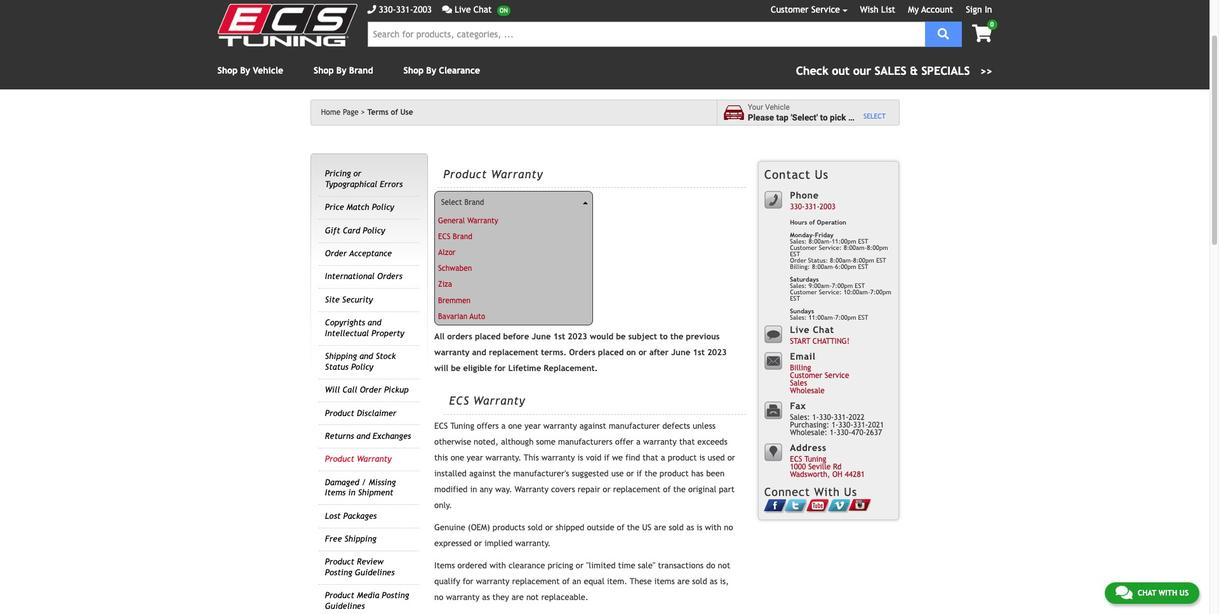 Task type: locate. For each thing, give the bounding box(es) containing it.
the left us
[[627, 523, 640, 533]]

1 horizontal spatial not
[[718, 561, 730, 571]]

1 vertical spatial not
[[526, 593, 539, 603]]

1 horizontal spatial in
[[470, 485, 477, 495]]

the left original at the right
[[673, 485, 686, 495]]

start chatting! link
[[790, 337, 850, 346]]

to inside all orders placed before june 1st 2023 would be subject to the previous warranty and replacement terms. orders placed on or after june 1st 2023 will be eligible for lifetime replacement.
[[660, 332, 668, 341]]

service inside email billing customer service sales wholesale
[[825, 372, 849, 381]]

0 vertical spatial are
[[654, 523, 666, 533]]

1 vertical spatial sales
[[790, 379, 807, 388]]

0 horizontal spatial with
[[490, 561, 506, 571]]

genuine (oem) products sold or shipped outside of the us are sold as is with no expressed or implied warranty.
[[434, 523, 733, 549]]

ecs up 'alzor'
[[438, 232, 451, 241]]

one right this at the bottom of the page
[[451, 454, 464, 463]]

1 horizontal spatial orders
[[569, 348, 596, 357]]

to left pick
[[820, 112, 828, 122]]

friday
[[815, 232, 834, 239]]

1 vertical spatial items
[[434, 561, 455, 571]]

live chat start chatting!
[[790, 324, 850, 346]]

est
[[858, 238, 869, 245], [790, 251, 800, 258], [876, 257, 886, 264], [858, 264, 869, 271], [855, 283, 865, 290], [790, 295, 800, 302], [858, 314, 869, 321]]

replacement for 2023
[[489, 348, 539, 357]]

items down damaged
[[325, 489, 346, 498]]

service:
[[819, 244, 842, 251], [819, 289, 842, 296]]

are down transactions
[[678, 577, 690, 587]]

or down (oem)
[[474, 539, 482, 549]]

2 horizontal spatial shop
[[404, 65, 424, 76]]

warranty down select brand
[[467, 216, 498, 225]]

phone image
[[367, 5, 376, 14]]

2 vertical spatial policy
[[351, 362, 373, 372]]

the inside genuine (oem) products sold or shipped outside of the us are sold as is with no expressed or implied warranty.
[[627, 523, 640, 533]]

year down the noted,
[[467, 454, 483, 463]]

modified
[[434, 485, 468, 495]]

1 vertical spatial 8:00pm
[[853, 257, 874, 264]]

wholesale:
[[790, 429, 828, 438]]

us for chat
[[1180, 589, 1189, 598]]

1 vertical spatial posting
[[382, 591, 409, 601]]

bremmen link
[[435, 293, 593, 309]]

sold
[[528, 523, 543, 533], [669, 523, 684, 533], [692, 577, 707, 587]]

1 vertical spatial service
[[825, 372, 849, 381]]

2 vertical spatial chat
[[1138, 589, 1157, 598]]

1 vertical spatial replacement
[[613, 485, 661, 495]]

shipping and stock status policy link
[[325, 352, 396, 372]]

will
[[325, 386, 340, 395]]

manufacturer's
[[513, 469, 569, 479]]

product down free
[[325, 558, 354, 567]]

330-331-2003 link down phone
[[790, 203, 836, 212]]

sold right products
[[528, 523, 543, 533]]

select for select 'link' on the top right
[[864, 112, 886, 120]]

0 vertical spatial live
[[455, 4, 471, 15]]

ecs up otherwise
[[434, 422, 448, 431]]

by for vehicle
[[240, 65, 250, 76]]

with inside genuine (oem) products sold or shipped outside of the us are sold as is with no expressed or implied warranty.
[[705, 523, 722, 533]]

0 vertical spatial product warranty
[[443, 167, 543, 181]]

for inside all orders placed before june 1st 2023 would be subject to the previous warranty and replacement terms. orders placed on or after june 1st 2023 will be eligible for lifetime replacement.
[[494, 364, 506, 373]]

1st down the previous
[[693, 348, 705, 357]]

and
[[368, 318, 381, 328], [472, 348, 486, 357], [360, 352, 373, 361], [357, 432, 370, 441]]

shop for shop by clearance
[[404, 65, 424, 76]]

brand up page
[[349, 65, 373, 76]]

1 vertical spatial no
[[434, 593, 444, 603]]

sales inside "link"
[[875, 64, 907, 77]]

status
[[325, 362, 349, 372]]

0 vertical spatial 2003
[[413, 4, 432, 15]]

0 horizontal spatial select
[[441, 198, 462, 207]]

product for product disclaimer link in the left of the page
[[325, 409, 354, 418]]

0 vertical spatial product
[[668, 454, 697, 463]]

phone
[[790, 190, 819, 201]]

in
[[985, 4, 992, 15]]

0 vertical spatial one
[[508, 422, 522, 431]]

posting inside product review posting guidelines
[[325, 568, 352, 578]]

of inside genuine (oem) products sold or shipped outside of the us are sold as is with no expressed or implied warranty.
[[617, 523, 625, 533]]

brand inside ecs brand link
[[453, 232, 473, 241]]

are right us
[[654, 523, 666, 533]]

otherwise
[[434, 438, 471, 447]]

2 vertical spatial brand
[[453, 232, 473, 241]]

not right they
[[526, 593, 539, 603]]

8:00am- up 9:00am-
[[812, 264, 835, 271]]

bavarian
[[438, 312, 468, 321]]

2023 down the previous
[[707, 348, 727, 357]]

orders inside all orders placed before june 1st 2023 would be subject to the previous warranty and replacement terms. orders placed on or after june 1st 2023 will be eligible for lifetime replacement.
[[569, 348, 596, 357]]

0 horizontal spatial year
[[467, 454, 483, 463]]

and inside all orders placed before june 1st 2023 would be subject to the previous warranty and replacement terms. orders placed on or after june 1st 2023 will be eligible for lifetime replacement.
[[472, 348, 486, 357]]

replacement down "before"
[[489, 348, 539, 357]]

330- down phone
[[790, 203, 805, 212]]

disclaimer
[[357, 409, 396, 418]]

select up general
[[441, 198, 462, 207]]

0 vertical spatial posting
[[325, 568, 352, 578]]

live right comments icon
[[455, 4, 471, 15]]

price match policy link
[[325, 203, 394, 212]]

0 vertical spatial 330-331-2003 link
[[367, 3, 432, 17]]

4 sales: from the top
[[790, 414, 810, 423]]

customer
[[771, 4, 809, 15], [790, 244, 817, 251], [790, 289, 817, 296], [790, 372, 823, 381]]

1 horizontal spatial live
[[790, 324, 810, 335]]

or left shipped
[[545, 523, 553, 533]]

security
[[342, 295, 373, 305]]

1 horizontal spatial shop
[[314, 65, 334, 76]]

live inside live chat start chatting!
[[790, 324, 810, 335]]

1 horizontal spatial as
[[686, 523, 694, 533]]

is down original at the right
[[697, 523, 703, 533]]

1 horizontal spatial 2023
[[707, 348, 727, 357]]

against
[[580, 422, 606, 431], [469, 469, 496, 479]]

0 vertical spatial service:
[[819, 244, 842, 251]]

1 horizontal spatial chat
[[813, 324, 834, 335]]

pricing or typographical errors
[[325, 169, 403, 189]]

outside
[[587, 523, 615, 533]]

as
[[686, 523, 694, 533], [710, 577, 718, 587], [482, 593, 490, 603]]

product inside product review posting guidelines
[[325, 558, 354, 567]]

and down product disclaimer
[[357, 432, 370, 441]]

not right do
[[718, 561, 730, 571]]

330-331-2003 link
[[367, 3, 432, 17], [790, 203, 836, 212]]

1 vertical spatial service:
[[819, 289, 842, 296]]

1st
[[553, 332, 565, 341], [693, 348, 705, 357]]

warranty. down although
[[486, 454, 521, 463]]

stock
[[376, 352, 396, 361]]

contact us
[[764, 168, 829, 182]]

product inside "product media posting guidelines"
[[325, 591, 354, 601]]

and up eligible
[[472, 348, 486, 357]]

of left original at the right
[[663, 485, 671, 495]]

tuning down address
[[805, 456, 827, 464]]

products
[[493, 523, 525, 533]]

0 vertical spatial orders
[[377, 272, 402, 282]]

will call order pickup link
[[325, 386, 409, 395]]

by left clearance
[[426, 65, 436, 76]]

0 vertical spatial that
[[679, 438, 695, 447]]

one up although
[[508, 422, 522, 431]]

service: left the 10:00am-
[[819, 289, 842, 296]]

0 horizontal spatial product warranty
[[325, 455, 392, 464]]

1 horizontal spatial placed
[[598, 348, 624, 357]]

1 horizontal spatial vehicle
[[765, 103, 790, 112]]

0 vertical spatial policy
[[372, 203, 394, 212]]

0 horizontal spatial live
[[455, 4, 471, 15]]

1 vertical spatial tuning
[[805, 456, 827, 464]]

items inside damaged / missing items in shipment
[[325, 489, 346, 498]]

1 horizontal spatial to
[[820, 112, 828, 122]]

3 by from the left
[[426, 65, 436, 76]]

alzor link
[[435, 245, 593, 261]]

0 vertical spatial not
[[718, 561, 730, 571]]

3 shop from the left
[[404, 65, 424, 76]]

site
[[325, 295, 340, 305]]

brand for select brand
[[465, 198, 484, 207]]

0 horizontal spatial be
[[451, 364, 461, 373]]

customer inside email billing customer service sales wholesale
[[790, 372, 823, 381]]

implied
[[485, 539, 513, 549]]

guidelines down review
[[355, 568, 395, 578]]

sales inside email billing customer service sales wholesale
[[790, 379, 807, 388]]

against up manufacturers
[[580, 422, 606, 431]]

comments image
[[442, 5, 452, 14]]

sales down billing link
[[790, 379, 807, 388]]

terms
[[367, 108, 389, 117]]

tap
[[776, 112, 789, 122]]

1 shop from the left
[[218, 65, 238, 76]]

to inside the your vehicle please tap 'select' to pick a vehicle
[[820, 112, 828, 122]]

way.
[[495, 485, 512, 495]]

subject
[[628, 332, 657, 341]]

with inside 'items ordered with clearance pricing or "limited time sale" transactions do not qualify for warranty replacement of an equal item. these items are sold as is, no warranty as they are not replaceable.'
[[490, 561, 506, 571]]

ecs for ecs brand
[[438, 232, 451, 241]]

a right pick
[[848, 112, 853, 122]]

guidelines inside "product media posting guidelines"
[[325, 602, 365, 611]]

/
[[362, 478, 366, 488]]

fax
[[790, 401, 806, 411]]

1 vertical spatial 330-331-2003 link
[[790, 203, 836, 212]]

1 vertical spatial brand
[[465, 198, 484, 207]]

1 vertical spatial as
[[710, 577, 718, 587]]

sales:
[[790, 238, 807, 245], [790, 283, 807, 290], [790, 314, 807, 321], [790, 414, 810, 423]]

0 horizontal spatial if
[[604, 454, 610, 463]]

fax sales: 1-330-331-2022 purchasing: 1-330-331-2021 wholesale: 1-330-470-2637
[[790, 401, 884, 438]]

sales left &
[[875, 64, 907, 77]]

warranty down some
[[542, 454, 575, 463]]

1 by from the left
[[240, 65, 250, 76]]

posting down free
[[325, 568, 352, 578]]

customer service
[[771, 4, 840, 15]]

that down 'defects'
[[679, 438, 695, 447]]

2 horizontal spatial as
[[710, 577, 718, 587]]

1 horizontal spatial by
[[336, 65, 347, 76]]

posting right media
[[382, 591, 409, 601]]

warranty up offers
[[474, 394, 526, 408]]

as left they
[[482, 593, 490, 603]]

2003
[[413, 4, 432, 15], [820, 203, 836, 212]]

(oem)
[[468, 523, 490, 533]]

shipping up status
[[325, 352, 357, 361]]

2 horizontal spatial chat
[[1138, 589, 1157, 598]]

find
[[625, 454, 640, 463]]

brand up general warranty
[[465, 198, 484, 207]]

shipping down packages
[[344, 535, 376, 544]]

2023 left would
[[568, 332, 587, 341]]

the left the previous
[[670, 332, 684, 341]]

any
[[480, 485, 493, 495]]

general warranty link
[[435, 208, 593, 229]]

connect
[[764, 486, 810, 499]]

order right call
[[360, 386, 382, 395]]

gift card policy
[[325, 226, 385, 235]]

chat for live chat start chatting!
[[813, 324, 834, 335]]

the inside all orders placed before june 1st 2023 would be subject to the previous warranty and replacement terms. orders placed on or after june 1st 2023 will be eligible for lifetime replacement.
[[670, 332, 684, 341]]

1 horizontal spatial against
[[580, 422, 606, 431]]

of inside ecs tuning offers a one year warranty against manufacturer defects unless otherwise noted, although some manufacturers offer a warranty that exceeds this one year warranty. this warranty is void if we find that a product is used or installed against the manufacturer's suggested use or if the product has been modified in any way. warranty covers repair or replacement of the original part only.
[[663, 485, 671, 495]]

or right used
[[728, 454, 735, 463]]

policy up will call order pickup link
[[351, 362, 373, 372]]

will call order pickup
[[325, 386, 409, 395]]

and inside shipping and stock status policy
[[360, 352, 373, 361]]

0 vertical spatial select
[[864, 112, 886, 120]]

1 vertical spatial for
[[463, 577, 474, 587]]

warranty down 'defects'
[[643, 438, 677, 447]]

to up "after"
[[660, 332, 668, 341]]

product up select brand
[[443, 167, 487, 181]]

0 horizontal spatial as
[[482, 593, 490, 603]]

warranty.
[[486, 454, 521, 463], [515, 539, 551, 549]]

only.
[[434, 501, 452, 511]]

orders up the replacement.
[[569, 348, 596, 357]]

product disclaimer link
[[325, 409, 396, 418]]

ecs tuning image
[[218, 4, 357, 46]]

0 horizontal spatial for
[[463, 577, 474, 587]]

warranty up some
[[543, 422, 577, 431]]

2 vertical spatial replacement
[[512, 577, 560, 587]]

ecs
[[438, 232, 451, 241], [449, 394, 470, 408], [434, 422, 448, 431], [790, 456, 802, 464]]

us for connect
[[844, 486, 857, 499]]

product for 'product review posting guidelines' link
[[325, 558, 354, 567]]

product media posting guidelines
[[325, 591, 409, 611]]

ecs brand
[[438, 232, 473, 241]]

order down gift
[[325, 249, 347, 259]]

1 vertical spatial are
[[678, 577, 690, 587]]

account
[[921, 4, 953, 15]]

eligible
[[463, 364, 492, 373]]

product up has
[[668, 454, 697, 463]]

they
[[493, 593, 509, 603]]

or up an
[[576, 561, 584, 571]]

customer service link
[[790, 372, 849, 381]]

1 vertical spatial guidelines
[[325, 602, 365, 611]]

8:00pm down 11:00pm
[[853, 257, 874, 264]]

part
[[719, 485, 735, 495]]

2003 up operation
[[820, 203, 836, 212]]

guidelines for media
[[325, 602, 365, 611]]

items
[[654, 577, 675, 587]]

ziza
[[438, 280, 452, 289]]

sales: down hours
[[790, 238, 807, 245]]

vehicle inside the your vehicle please tap 'select' to pick a vehicle
[[765, 103, 790, 112]]

my
[[908, 4, 919, 15]]

0 vertical spatial us
[[815, 168, 829, 182]]

lost
[[325, 512, 341, 521]]

3 sales: from the top
[[790, 314, 807, 321]]

0 vertical spatial guidelines
[[355, 568, 395, 578]]

transactions
[[658, 561, 704, 571]]

with right comments image at the right bottom of page
[[1159, 589, 1178, 598]]

0 vertical spatial with
[[705, 523, 722, 533]]

chat inside live chat start chatting!
[[813, 324, 834, 335]]

sold down do
[[692, 577, 707, 587]]

service inside popup button
[[811, 4, 840, 15]]

and inside copyrights and intellectual property
[[368, 318, 381, 328]]

ecs down eligible
[[449, 394, 470, 408]]

1 horizontal spatial select
[[864, 112, 886, 120]]

shop by vehicle link
[[218, 65, 283, 76]]

ecs inside ecs brand link
[[438, 232, 451, 241]]

or right on
[[639, 348, 647, 357]]

damaged
[[325, 478, 359, 488]]

policy for price match policy
[[372, 203, 394, 212]]

1 horizontal spatial with
[[705, 523, 722, 533]]

customer inside popup button
[[771, 4, 809, 15]]

as left is,
[[710, 577, 718, 587]]

ecs for ecs tuning offers a one year warranty against manufacturer defects unless otherwise noted, although some manufacturers offer a warranty that exceeds this one year warranty. this warranty is void if we find that a product is used or installed against the manufacturer's suggested use or if the product has been modified in any way. warranty covers repair or replacement of the original part only.
[[434, 422, 448, 431]]

2 shop from the left
[[314, 65, 334, 76]]

1 vertical spatial to
[[660, 332, 668, 341]]

alzor
[[438, 248, 456, 257]]

service up wholesale
[[825, 372, 849, 381]]

tuning up otherwise
[[450, 422, 475, 431]]

placed down would
[[598, 348, 624, 357]]

1 horizontal spatial us
[[844, 486, 857, 499]]

service
[[811, 4, 840, 15], [825, 372, 849, 381]]

0 vertical spatial vehicle
[[253, 65, 283, 76]]

as inside genuine (oem) products sold or shipped outside of the us are sold as is with no expressed or implied warranty.
[[686, 523, 694, 533]]

1 vertical spatial select
[[441, 198, 462, 207]]

guidelines inside product review posting guidelines
[[355, 568, 395, 578]]

wish list link
[[860, 4, 896, 15]]

sign in
[[966, 4, 992, 15]]

for right eligible
[[494, 364, 506, 373]]

by for brand
[[336, 65, 347, 76]]

0 vertical spatial warranty.
[[486, 454, 521, 463]]

0 vertical spatial june
[[532, 332, 551, 341]]

1 vertical spatial orders
[[569, 348, 596, 357]]

product down returns
[[325, 455, 354, 464]]

replacement
[[489, 348, 539, 357], [613, 485, 661, 495], [512, 577, 560, 587]]

chat right comments image at the right bottom of page
[[1138, 589, 1157, 598]]

1st up terms.
[[553, 332, 565, 341]]

if left we
[[604, 454, 610, 463]]

replacement inside 'items ordered with clearance pricing or "limited time sale" transactions do not qualify for warranty replacement of an equal item. these items are sold as is, no warranty as they are not replaceable.'
[[512, 577, 560, 587]]

1 vertical spatial with
[[490, 561, 506, 571]]

1 horizontal spatial 330-331-2003 link
[[790, 203, 836, 212]]

live
[[455, 4, 471, 15], [790, 324, 810, 335]]

home page
[[321, 108, 359, 117]]

0 horizontal spatial chat
[[474, 4, 492, 15]]

brand for ecs brand
[[453, 232, 473, 241]]

service: down "friday"
[[819, 244, 842, 251]]

8:00am- up 6:00pm
[[844, 244, 867, 251]]

this
[[524, 454, 539, 463]]

2003 left comments icon
[[413, 4, 432, 15]]

1 horizontal spatial for
[[494, 364, 506, 373]]

0 vertical spatial replacement
[[489, 348, 539, 357]]

ecs inside ecs tuning offers a one year warranty against manufacturer defects unless otherwise noted, although some manufacturers offer a warranty that exceeds this one year warranty. this warranty is void if we find that a product is used or installed against the manufacturer's suggested use or if the product has been modified in any way. warranty covers repair or replacement of the original part only.
[[434, 422, 448, 431]]

do
[[706, 561, 715, 571]]

of inside 'items ordered with clearance pricing or "limited time sale" transactions do not qualify for warranty replacement of an equal item. these items are sold as is, no warranty as they are not replaceable.'
[[562, 577, 570, 587]]

replacement down clearance
[[512, 577, 560, 587]]

0 vertical spatial service
[[811, 4, 840, 15]]

sales & specials link
[[796, 62, 992, 79]]

2 horizontal spatial us
[[1180, 589, 1189, 598]]

search image
[[938, 28, 949, 39]]

sold right us
[[669, 523, 684, 533]]

a right find at the right bottom of page
[[661, 454, 665, 463]]

replacement inside all orders placed before june 1st 2023 would be subject to the previous warranty and replacement terms. orders placed on or after june 1st 2023 will be eligible for lifetime replacement.
[[489, 348, 539, 357]]

0 vertical spatial shipping
[[325, 352, 357, 361]]

rd
[[833, 463, 842, 472]]

sundays
[[790, 308, 814, 315]]

1 horizontal spatial tuning
[[805, 456, 827, 464]]

use
[[611, 469, 624, 479]]

1 vertical spatial 1st
[[693, 348, 705, 357]]

1 horizontal spatial are
[[654, 523, 666, 533]]

0 horizontal spatial sales
[[790, 379, 807, 388]]

1 vertical spatial warranty.
[[515, 539, 551, 549]]

posting inside "product media posting guidelines"
[[382, 591, 409, 601]]

warranty. up clearance
[[515, 539, 551, 549]]

shipping inside shipping and stock status policy
[[325, 352, 357, 361]]

sales: left 11:00am-
[[790, 314, 807, 321]]

to
[[820, 112, 828, 122], [660, 332, 668, 341]]

warranty down orders
[[434, 348, 470, 357]]

2 by from the left
[[336, 65, 347, 76]]

in down damaged
[[348, 489, 355, 498]]

0 horizontal spatial 2023
[[568, 332, 587, 341]]

0 vertical spatial as
[[686, 523, 694, 533]]

1 horizontal spatial sales
[[875, 64, 907, 77]]



Task type: describe. For each thing, give the bounding box(es) containing it.
330- right phone 'icon' in the top of the page
[[379, 4, 396, 15]]

schwaben
[[438, 264, 472, 273]]

warranty inside all orders placed before june 1st 2023 would be subject to the previous warranty and replacement terms. orders placed on or after june 1st 2023 will be eligible for lifetime replacement.
[[434, 348, 470, 357]]

please
[[748, 112, 774, 122]]

sold inside 'items ordered with clearance pricing or "limited time sale" transactions do not qualify for warranty replacement of an equal item. these items are sold as is, no warranty as they are not replaceable.'
[[692, 577, 707, 587]]

0 vertical spatial year
[[525, 422, 541, 431]]

tuning inside address ecs tuning 1000 seville rd wadsworth, oh 44281
[[805, 456, 827, 464]]

select link
[[864, 112, 886, 121]]

1 horizontal spatial june
[[671, 348, 691, 357]]

and for stock
[[360, 352, 373, 361]]

1 vertical spatial product warranty
[[325, 455, 392, 464]]

warranty up they
[[476, 577, 510, 587]]

warranty. inside genuine (oem) products sold or shipped outside of the us are sold as is with no expressed or implied warranty.
[[515, 539, 551, 549]]

1 horizontal spatial product warranty
[[443, 167, 543, 181]]

no inside 'items ordered with clearance pricing or "limited time sale" transactions do not qualify for warranty replacement of an equal item. these items are sold as is, no warranty as they are not replaceable.'
[[434, 593, 444, 603]]

0 horizontal spatial order
[[325, 249, 347, 259]]

ecs inside address ecs tuning 1000 seville rd wadsworth, oh 44281
[[790, 456, 802, 464]]

shopping cart image
[[972, 25, 992, 43]]

page
[[343, 108, 359, 117]]

select for select brand
[[441, 198, 462, 207]]

pricing
[[548, 561, 573, 571]]

returns
[[325, 432, 354, 441]]

0 vertical spatial against
[[580, 422, 606, 431]]

my account link
[[908, 4, 953, 15]]

Search text field
[[367, 22, 925, 47]]

2003 inside phone 330-331-2003
[[820, 203, 836, 212]]

equal
[[584, 577, 605, 587]]

330- down 2022 at the bottom of page
[[837, 429, 852, 438]]

the up way.
[[498, 469, 511, 479]]

0 vertical spatial 2023
[[568, 332, 587, 341]]

order inside hours of operation monday-friday sales: 8:00am-11:00pm est customer service: 8:00am-8:00pm est order status: 8:00am-8:00pm est billing: 8:00am-6:00pm est saturdays sales: 9:00am-7:00pm est customer service: 10:00am-7:00pm est sundays sales: 11:00am-7:00pm est
[[790, 257, 806, 264]]

tuning inside ecs tuning offers a one year warranty against manufacturer defects unless otherwise noted, although some manufacturers offer a warranty that exceeds this one year warranty. this warranty is void if we find that a product is used or installed against the manufacturer's suggested use or if the product has been modified in any way. warranty covers repair or replacement of the original part only.
[[450, 422, 475, 431]]

1- right wholesale:
[[830, 429, 837, 438]]

manufacturers
[[558, 438, 613, 447]]

terms.
[[541, 348, 567, 357]]

2021
[[868, 421, 884, 430]]

call
[[343, 386, 357, 395]]

copyrights
[[325, 318, 365, 328]]

replacement.
[[544, 364, 598, 373]]

a right "offer"
[[636, 438, 641, 447]]

1 vertical spatial that
[[643, 454, 658, 463]]

email
[[790, 351, 816, 362]]

damaged / missing items in shipment
[[325, 478, 396, 498]]

hours
[[790, 219, 807, 226]]

7:00pm right 9:00am-
[[870, 289, 892, 296]]

0 vertical spatial 1st
[[553, 332, 565, 341]]

1 service: from the top
[[819, 244, 842, 251]]

price
[[325, 203, 344, 212]]

or inside pricing or typographical errors
[[353, 169, 361, 179]]

live chat link
[[442, 3, 510, 17]]

shop for shop by brand
[[314, 65, 334, 76]]

home
[[321, 108, 341, 117]]

your
[[748, 103, 763, 112]]

0 vertical spatial brand
[[349, 65, 373, 76]]

we
[[612, 454, 623, 463]]

posting for product review posting guidelines
[[325, 568, 352, 578]]

of left use
[[391, 108, 398, 117]]

0 vertical spatial be
[[616, 332, 626, 341]]

live for live chat
[[455, 4, 471, 15]]

policy inside shipping and stock status policy
[[351, 362, 373, 372]]

0 horizontal spatial us
[[815, 168, 829, 182]]

address
[[790, 443, 827, 453]]

typographical
[[325, 180, 377, 189]]

site security link
[[325, 295, 373, 305]]

and for intellectual
[[368, 318, 381, 328]]

331- inside phone 330-331-2003
[[805, 203, 820, 212]]

330- inside phone 330-331-2003
[[790, 203, 805, 212]]

guidelines for review
[[355, 568, 395, 578]]

comments image
[[1116, 586, 1133, 601]]

by for clearance
[[426, 65, 436, 76]]

shop by clearance
[[404, 65, 480, 76]]

2 sales: from the top
[[790, 283, 807, 290]]

replaceable.
[[541, 593, 589, 603]]

0 vertical spatial 8:00pm
[[867, 244, 888, 251]]

intellectual
[[325, 329, 369, 338]]

is left void
[[578, 454, 583, 463]]

warranty down the qualify
[[446, 593, 480, 603]]

has
[[691, 469, 704, 479]]

in inside damaged / missing items in shipment
[[348, 489, 355, 498]]

1 horizontal spatial one
[[508, 422, 522, 431]]

or right the repair
[[603, 485, 611, 495]]

select brand
[[441, 198, 484, 207]]

or right use
[[626, 469, 634, 479]]

general
[[438, 216, 465, 225]]

this
[[434, 454, 448, 463]]

or inside 'items ordered with clearance pricing or "limited time sale" transactions do not qualify for warranty replacement of an equal item. these items are sold as is, no warranty as they are not replaceable.'
[[576, 561, 584, 571]]

product for product media posting guidelines link
[[325, 591, 354, 601]]

2 service: from the top
[[819, 289, 842, 296]]

no inside genuine (oem) products sold or shipped outside of the us are sold as is with no expressed or implied warranty.
[[724, 523, 733, 533]]

for inside 'items ordered with clearance pricing or "limited time sale" transactions do not qualify for warranty replacement of an equal item. these items are sold as is, no warranty as they are not replaceable.'
[[463, 577, 474, 587]]

replacement inside ecs tuning offers a one year warranty against manufacturer defects unless otherwise noted, although some manufacturers offer a warranty that exceeds this one year warranty. this warranty is void if we find that a product is used or installed against the manufacturer's suggested use or if the product has been modified in any way. warranty covers repair or replacement of the original part only.
[[613, 485, 661, 495]]

suggested
[[572, 469, 609, 479]]

items inside 'items ordered with clearance pricing or "limited time sale" transactions do not qualify for warranty replacement of an equal item. these items are sold as is, no warranty as they are not replaceable.'
[[434, 561, 455, 571]]

1 vertical spatial against
[[469, 469, 496, 479]]

exceeds
[[698, 438, 728, 447]]

policy for gift card policy
[[363, 226, 385, 235]]

warranty. inside ecs tuning offers a one year warranty against manufacturer defects unless otherwise noted, although some manufacturers offer a warranty that exceeds this one year warranty. this warranty is void if we find that a product is used or installed against the manufacturer's suggested use or if the product has been modified in any way. warranty covers repair or replacement of the original part only.
[[486, 454, 521, 463]]

home page link
[[321, 108, 365, 117]]

wadsworth,
[[790, 471, 830, 480]]

in inside ecs tuning offers a one year warranty against manufacturer defects unless otherwise noted, although some manufacturers offer a warranty that exceeds this one year warranty. this warranty is void if we find that a product is used or installed against the manufacturer's suggested use or if the product has been modified in any way. warranty covers repair or replacement of the original part only.
[[470, 485, 477, 495]]

us
[[642, 523, 652, 533]]

7:00pm down 6:00pm
[[832, 283, 853, 290]]

chatting!
[[813, 337, 850, 346]]

free shipping link
[[325, 535, 376, 544]]

2 vertical spatial with
[[1159, 589, 1178, 598]]

product for the product warranty link on the bottom of page
[[325, 455, 354, 464]]

schwaben link
[[435, 261, 593, 277]]

330- up wholesale:
[[819, 414, 834, 423]]

7:00pm down the 10:00am-
[[835, 314, 856, 321]]

0 horizontal spatial placed
[[475, 332, 501, 341]]

are inside genuine (oem) products sold or shipped outside of the us are sold as is with no expressed or implied warranty.
[[654, 523, 666, 533]]

pricing or typographical errors link
[[325, 169, 403, 189]]

all
[[434, 332, 445, 341]]

44281
[[845, 471, 865, 480]]

1 horizontal spatial that
[[679, 438, 695, 447]]

product review posting guidelines
[[325, 558, 395, 578]]

0 horizontal spatial 330-331-2003 link
[[367, 3, 432, 17]]

auto
[[470, 312, 485, 321]]

international orders link
[[325, 272, 402, 282]]

0 horizontal spatial sold
[[528, 523, 543, 533]]

product disclaimer
[[325, 409, 396, 418]]

shop for shop by vehicle
[[218, 65, 238, 76]]

chat with us link
[[1105, 583, 1200, 605]]

1 horizontal spatial order
[[360, 386, 382, 395]]

the right use
[[645, 469, 657, 479]]

ecs for ecs warranty
[[449, 394, 470, 408]]

1 vertical spatial shipping
[[344, 535, 376, 544]]

warranty down returns and exchanges
[[357, 455, 392, 464]]

shipment
[[358, 489, 393, 498]]

sales link
[[790, 379, 807, 388]]

a inside the your vehicle please tap 'select' to pick a vehicle
[[848, 112, 853, 122]]

purchasing:
[[790, 421, 830, 430]]

lost packages link
[[325, 512, 377, 521]]

my account
[[908, 4, 953, 15]]

pick
[[830, 112, 846, 122]]

warranty up general warranty link
[[491, 167, 543, 181]]

orders
[[447, 332, 472, 341]]

posting for product media posting guidelines
[[382, 591, 409, 601]]

replacement for "limited
[[512, 577, 560, 587]]

of inside hours of operation monday-friday sales: 8:00am-11:00pm est customer service: 8:00am-8:00pm est order status: 8:00am-8:00pm est billing: 8:00am-6:00pm est saturdays sales: 9:00am-7:00pm est customer service: 10:00am-7:00pm est sundays sales: 11:00am-7:00pm est
[[809, 219, 815, 226]]

live chat
[[455, 4, 492, 15]]

1 horizontal spatial sold
[[669, 523, 684, 533]]

0 horizontal spatial vehicle
[[253, 65, 283, 76]]

1 vertical spatial year
[[467, 454, 483, 463]]

or inside all orders placed before june 1st 2023 would be subject to the previous warranty and replacement terms. orders placed on or after june 1st 2023 will be eligible for lifetime replacement.
[[639, 348, 647, 357]]

returns and exchanges
[[325, 432, 411, 441]]

order acceptance link
[[325, 249, 392, 259]]

1 sales: from the top
[[790, 238, 807, 245]]

a right offers
[[501, 422, 506, 431]]

1 vertical spatial placed
[[598, 348, 624, 357]]

wish list
[[860, 4, 896, 15]]

1000
[[790, 463, 806, 472]]

saturdays
[[790, 276, 819, 283]]

is left used
[[700, 454, 705, 463]]

8:00am- down 11:00pm
[[830, 257, 853, 264]]

330- left 2637
[[839, 421, 853, 430]]

0 horizontal spatial not
[[526, 593, 539, 603]]

used
[[708, 454, 725, 463]]

1- up wholesale:
[[812, 414, 819, 423]]

and for exchanges
[[357, 432, 370, 441]]

0 horizontal spatial are
[[512, 593, 524, 603]]

wholesale
[[790, 387, 825, 396]]

oh
[[833, 471, 843, 480]]

repair
[[578, 485, 600, 495]]

match
[[347, 203, 369, 212]]

ecs warranty
[[449, 394, 526, 408]]

email billing customer service sales wholesale
[[790, 351, 849, 396]]

free shipping
[[325, 535, 376, 544]]

sign
[[966, 4, 982, 15]]

phone 330-331-2003
[[790, 190, 836, 212]]

1 vertical spatial 2023
[[707, 348, 727, 357]]

2 vertical spatial as
[[482, 593, 490, 603]]

0 horizontal spatial orders
[[377, 272, 402, 282]]

0 horizontal spatial one
[[451, 454, 464, 463]]

missing
[[369, 478, 396, 488]]

installed
[[434, 469, 467, 479]]

live for live chat start chatting!
[[790, 324, 810, 335]]

ecs tuning offers a one year warranty against manufacturer defects unless otherwise noted, although some manufacturers offer a warranty that exceeds this one year warranty. this warranty is void if we find that a product is used or installed against the manufacturer's suggested use or if the product has been modified in any way. warranty covers repair or replacement of the original part only.
[[434, 422, 735, 511]]

1- left 2022 at the bottom of page
[[832, 421, 839, 430]]

warranty inside ecs tuning offers a one year warranty against manufacturer defects unless otherwise noted, although some manufacturers offer a warranty that exceeds this one year warranty. this warranty is void if we find that a product is used or installed against the manufacturer's suggested use or if the product has been modified in any way. warranty covers repair or replacement of the original part only.
[[515, 485, 549, 495]]

some
[[536, 438, 556, 447]]

manufacturer
[[609, 422, 660, 431]]

unless
[[693, 422, 716, 431]]

time
[[618, 561, 635, 571]]

chat for live chat
[[474, 4, 492, 15]]

11:00am-
[[809, 314, 835, 321]]

1 vertical spatial product
[[660, 469, 689, 479]]

is inside genuine (oem) products sold or shipped outside of the us are sold as is with no expressed or implied warranty.
[[697, 523, 703, 533]]

sales: inside 'fax sales: 1-330-331-2022 purchasing: 1-330-331-2021 wholesale: 1-330-470-2637'
[[790, 414, 810, 423]]

1 vertical spatial if
[[637, 469, 642, 479]]

bavarian auto link
[[435, 309, 593, 325]]

been
[[706, 469, 725, 479]]

terms of use
[[367, 108, 413, 117]]

after
[[649, 348, 669, 357]]

8:00am- up status: at the top of page
[[809, 238, 832, 245]]

an
[[572, 577, 581, 587]]



Task type: vqa. For each thing, say whether or not it's contained in the screenshot.
Bremmen Link
yes



